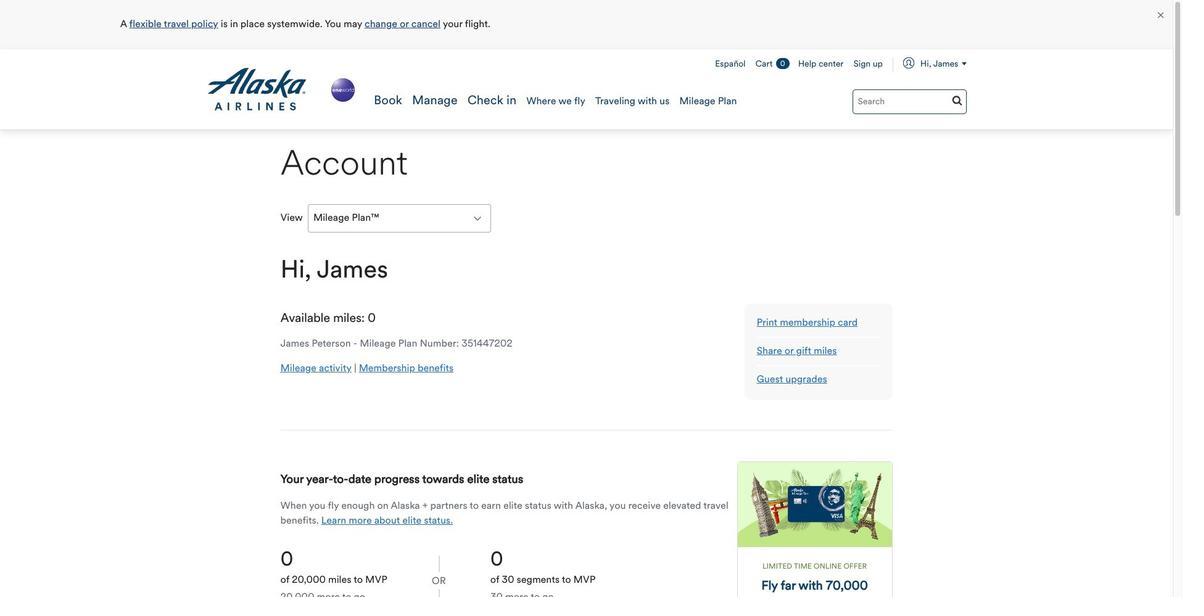 Task type: describe. For each thing, give the bounding box(es) containing it.
Search text field
[[852, 89, 967, 114]]

oneworld logo image
[[329, 76, 357, 104]]

alaska airlines logo image
[[206, 68, 307, 111]]



Task type: vqa. For each thing, say whether or not it's contained in the screenshot.
the Search text field
yes



Task type: locate. For each thing, give the bounding box(es) containing it.
view mileage plan™ element
[[308, 204, 491, 233]]

search button image
[[952, 95, 962, 106]]

header nav bar navigation
[[0, 49, 1173, 130]]



